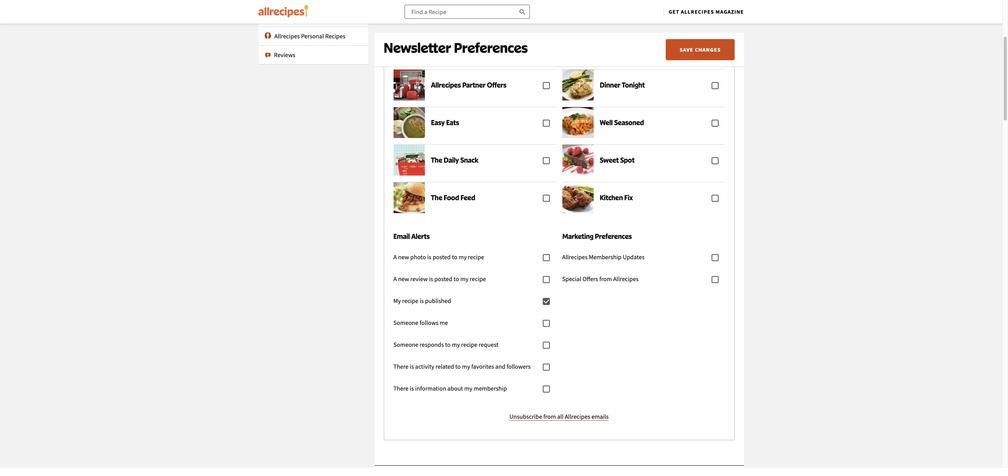 Task type: locate. For each thing, give the bounding box(es) containing it.
new
[[398, 253, 409, 261], [398, 275, 409, 283]]

the for the daily snack
[[431, 156, 442, 164]]

someone responds to my recipe request
[[393, 341, 498, 349]]

sweet spot
[[600, 156, 635, 164]]

there
[[393, 363, 409, 371], [393, 385, 409, 393]]

new left 'review'
[[398, 275, 409, 283]]

well
[[600, 118, 613, 127]]

newsletter preferences
[[384, 39, 528, 56]]

1 vertical spatial the
[[431, 194, 442, 202]]

easy eats image
[[393, 107, 425, 138]]

0 vertical spatial someone
[[393, 319, 418, 327]]

unsubscribe from all allrecipes emails link
[[509, 413, 609, 421]]

someone
[[393, 319, 418, 327], [393, 341, 418, 349]]

responds
[[420, 341, 444, 349]]

0 vertical spatial new
[[398, 253, 409, 261]]

2 new from the top
[[398, 275, 409, 283]]

there is activity related to my favorites and followers
[[393, 363, 531, 371]]

fix
[[624, 194, 633, 202]]

0 vertical spatial the
[[431, 156, 442, 164]]

my
[[459, 253, 467, 261], [460, 275, 468, 283], [452, 341, 460, 349], [462, 363, 470, 371], [464, 385, 472, 393]]

all right unsubscribe
[[557, 413, 564, 421]]

my left favorites
[[462, 363, 470, 371]]

is right 'photo'
[[427, 253, 431, 261]]

posted
[[433, 253, 451, 261], [434, 275, 452, 283]]

from right unsubscribe
[[543, 413, 556, 421]]

1 new from the top
[[398, 253, 409, 261]]

review
[[410, 275, 428, 283]]

sweet spot image
[[562, 145, 594, 176]]

saved items & collections link
[[258, 8, 368, 27]]

get allrecipes magazine link
[[669, 8, 744, 15]]

0 vertical spatial all
[[718, 54, 725, 62]]

0 vertical spatial a
[[393, 253, 397, 261]]

1 vertical spatial new
[[398, 275, 409, 283]]

my up the 'there is activity related to my favorites and followers'
[[452, 341, 460, 349]]

posted for photo
[[433, 253, 451, 261]]

my right about
[[464, 385, 472, 393]]

1 vertical spatial preferences
[[595, 233, 632, 241]]

email alerts
[[393, 233, 430, 241]]

allrecipes left partner at the left of page
[[431, 81, 461, 89]]

0 vertical spatial preferences
[[454, 39, 528, 56]]

to down a new photo is posted to my recipe
[[454, 275, 459, 283]]

well seasoned
[[600, 118, 644, 127]]

my recipe is published
[[393, 297, 451, 305]]

1 horizontal spatial preferences
[[595, 233, 632, 241]]

1 there from the top
[[393, 363, 409, 371]]

2 there from the top
[[393, 385, 409, 393]]

kitchen fix image
[[562, 182, 594, 214]]

all down changes
[[718, 54, 725, 62]]

offers
[[487, 81, 506, 89], [583, 275, 598, 283]]

my up a new review is posted to my recipe on the left of page
[[459, 253, 467, 261]]

is left information
[[410, 385, 414, 393]]

a new photo is posted to my recipe
[[393, 253, 484, 261]]

2 someone from the top
[[393, 341, 418, 349]]

food
[[444, 194, 459, 202]]

all
[[718, 54, 725, 62], [557, 413, 564, 421]]

there for there is information about my membership
[[393, 385, 409, 393]]

Search text field
[[405, 5, 530, 19]]

1 vertical spatial all
[[557, 413, 564, 421]]

special
[[562, 275, 581, 283]]

the daily snack
[[431, 156, 478, 164]]

updates
[[623, 253, 645, 261]]

1 horizontal spatial offers
[[583, 275, 598, 283]]

offers right partner at the left of page
[[487, 81, 506, 89]]

subscribe to all link
[[684, 53, 725, 63]]

allrecipes down marketing on the right of the page
[[562, 253, 588, 261]]

subscribe to all
[[684, 54, 725, 62]]

1 the from the top
[[431, 156, 442, 164]]

the
[[431, 156, 442, 164], [431, 194, 442, 202]]

posted down a new photo is posted to my recipe
[[434, 275, 452, 283]]

1 a from the top
[[393, 253, 397, 261]]

newsletter
[[384, 39, 451, 56]]

1 vertical spatial there
[[393, 385, 409, 393]]

1 horizontal spatial all
[[718, 54, 725, 62]]

someone for someone follows me
[[393, 319, 418, 327]]

1 horizontal spatial from
[[599, 275, 612, 283]]

the daily snack image
[[393, 145, 425, 176]]

sweet
[[600, 156, 619, 164]]

posted up a new review is posted to my recipe on the left of page
[[433, 253, 451, 261]]

1 vertical spatial from
[[543, 413, 556, 421]]

0 horizontal spatial offers
[[487, 81, 506, 89]]

special offers from allrecipes
[[562, 275, 639, 283]]

there left activity
[[393, 363, 409, 371]]

seasoned
[[614, 118, 644, 127]]

a down email
[[393, 253, 397, 261]]

1 vertical spatial someone
[[393, 341, 418, 349]]

a up my
[[393, 275, 397, 283]]

is left published
[[420, 297, 424, 305]]

kitchen
[[600, 194, 623, 202]]

0 horizontal spatial preferences
[[454, 39, 528, 56]]

followers
[[507, 363, 531, 371]]

a
[[393, 253, 397, 261], [393, 275, 397, 283]]

someone left follows
[[393, 319, 418, 327]]

allrecipes personal recipes link
[[258, 27, 368, 45]]

all for from
[[557, 413, 564, 421]]

the left daily
[[431, 156, 442, 164]]

save changes
[[680, 46, 721, 53]]

saved
[[274, 13, 290, 21]]

0 vertical spatial there
[[393, 363, 409, 371]]

0 horizontal spatial from
[[543, 413, 556, 421]]

someone left responds
[[393, 341, 418, 349]]

feed
[[461, 194, 475, 202]]

spot
[[620, 156, 635, 164]]

0 vertical spatial from
[[599, 275, 612, 283]]

2 the from the top
[[431, 194, 442, 202]]

2 a from the top
[[393, 275, 397, 283]]

favorites
[[471, 363, 494, 371]]

save
[[680, 46, 693, 53]]

to right related
[[455, 363, 461, 371]]

there left information
[[393, 385, 409, 393]]

someone for someone responds to my recipe request
[[393, 341, 418, 349]]

allrecipes personal recipes
[[274, 32, 345, 40]]

the left food in the left of the page
[[431, 194, 442, 202]]

1 vertical spatial a
[[393, 275, 397, 283]]

new left 'photo'
[[398, 253, 409, 261]]

allrecipes membership updates
[[562, 253, 645, 261]]

recipe
[[468, 253, 484, 261], [470, 275, 486, 283], [402, 297, 418, 305], [461, 341, 477, 349]]

recipes
[[325, 32, 345, 40]]

from down membership
[[599, 275, 612, 283]]

unsubscribe from all allrecipes emails
[[509, 413, 609, 421]]

dinner
[[600, 81, 620, 89]]

collections
[[312, 13, 341, 21]]

1 vertical spatial posted
[[434, 275, 452, 283]]

offers right special
[[583, 275, 598, 283]]

preferences
[[454, 39, 528, 56], [595, 233, 632, 241]]

alerts
[[411, 233, 430, 241]]

email
[[393, 233, 410, 241]]

is
[[427, 253, 431, 261], [429, 275, 433, 283], [420, 297, 424, 305], [410, 363, 414, 371], [410, 385, 414, 393]]

allrecipes up reviews
[[274, 32, 300, 40]]

membership
[[474, 385, 507, 393]]

there is information about my membership
[[393, 385, 507, 393]]

1 someone from the top
[[393, 319, 418, 327]]

to
[[712, 54, 717, 62], [452, 253, 457, 261], [454, 275, 459, 283], [445, 341, 451, 349], [455, 363, 461, 371]]

allrecipes left the emails
[[565, 413, 590, 421]]

reviews
[[274, 51, 295, 59]]

newsletters
[[393, 53, 430, 61]]

0 vertical spatial posted
[[433, 253, 451, 261]]

0 horizontal spatial all
[[557, 413, 564, 421]]

information
[[415, 385, 446, 393]]

allrecipes
[[681, 8, 714, 15], [274, 32, 300, 40], [431, 81, 461, 89], [562, 253, 588, 261], [613, 275, 639, 283], [565, 413, 590, 421]]

new for photo
[[398, 253, 409, 261]]

from
[[599, 275, 612, 283], [543, 413, 556, 421]]



Task type: describe. For each thing, give the bounding box(es) containing it.
and
[[495, 363, 505, 371]]

there for there is activity related to my favorites and followers
[[393, 363, 409, 371]]

preferences for newsletter preferences
[[454, 39, 528, 56]]

a for a new photo is posted to my recipe
[[393, 253, 397, 261]]

get
[[669, 8, 679, 15]]

easy
[[431, 118, 445, 127]]

my down a new photo is posted to my recipe
[[460, 275, 468, 283]]

a new review is posted to my recipe
[[393, 275, 486, 283]]

from inside unsubscribe from all allrecipes emails link
[[543, 413, 556, 421]]

a for a new review is posted to my recipe
[[393, 275, 397, 283]]

the for the food feed
[[431, 194, 442, 202]]

published
[[425, 297, 451, 305]]

allrecipes partner offers image
[[393, 70, 425, 101]]

posted for review
[[434, 275, 452, 283]]

to right responds
[[445, 341, 451, 349]]

allrecipes down updates
[[613, 275, 639, 283]]

to up a new review is posted to my recipe on the left of page
[[452, 253, 457, 261]]

unsubscribe
[[509, 413, 542, 421]]

is right 'review'
[[429, 275, 433, 283]]

all for to
[[718, 54, 725, 62]]

allrecipes inside 'link'
[[274, 32, 300, 40]]

the food feed image
[[393, 182, 425, 214]]

photo
[[410, 253, 426, 261]]

tonight
[[622, 81, 645, 89]]

activity
[[415, 363, 434, 371]]

dinner tonight
[[600, 81, 645, 89]]

me
[[440, 319, 448, 327]]

the food feed
[[431, 194, 475, 202]]

1 vertical spatial offers
[[583, 275, 598, 283]]

easy eats
[[431, 118, 459, 127]]

kitchen fix
[[600, 194, 633, 202]]

dinner tonight image
[[562, 70, 594, 101]]

someone follows me
[[393, 319, 448, 327]]

0 vertical spatial offers
[[487, 81, 506, 89]]

&
[[307, 13, 311, 21]]

partner
[[462, 81, 486, 89]]

well seasoned image
[[562, 107, 594, 138]]

save changes button
[[666, 39, 735, 60]]

related
[[436, 363, 454, 371]]

eats
[[446, 118, 459, 127]]

about
[[447, 385, 463, 393]]

subscribe
[[684, 54, 710, 62]]

request
[[479, 341, 498, 349]]

personal
[[301, 32, 324, 40]]

emails
[[592, 413, 609, 421]]

items
[[291, 13, 306, 21]]

membership
[[589, 253, 622, 261]]

snack
[[460, 156, 478, 164]]

magazine
[[716, 8, 744, 15]]

allrecipes right get at the right top
[[681, 8, 714, 15]]

marketing
[[562, 233, 594, 241]]

is left activity
[[410, 363, 414, 371]]

new for review
[[398, 275, 409, 283]]

preferences for marketing preferences
[[595, 233, 632, 241]]

reviews link
[[258, 45, 368, 64]]

saved items & collections
[[274, 13, 341, 21]]

marketing preferences
[[562, 233, 632, 241]]

follows
[[420, 319, 439, 327]]

get allrecipes magazine
[[669, 8, 744, 15]]

to down changes
[[712, 54, 717, 62]]

allrecipes partner offers
[[431, 81, 506, 89]]

changes
[[695, 46, 721, 53]]

daily
[[444, 156, 459, 164]]

my
[[393, 297, 401, 305]]



Task type: vqa. For each thing, say whether or not it's contained in the screenshot.
Only you can see your email newsletter subscriptions and change your preferences
no



